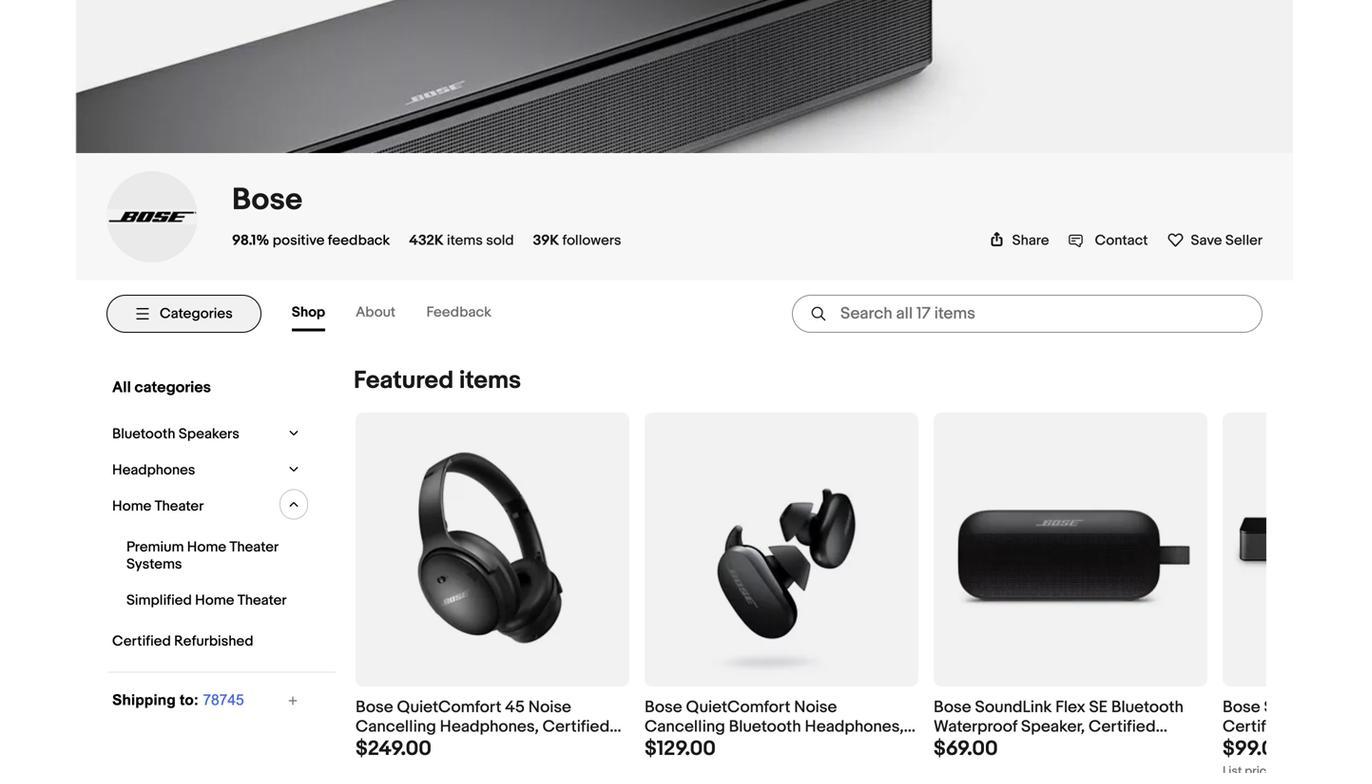 Task type: vqa. For each thing, say whether or not it's contained in the screenshot.
the Categories
yes



Task type: describe. For each thing, give the bounding box(es) containing it.
bose for $249.00
[[356, 698, 393, 718]]

quietcomfort for $129.00
[[686, 698, 791, 718]]

soundlink
[[975, 698, 1052, 718]]

bose solo soundbar ii home theater, certified refurbished : quick view image
[[1223, 447, 1370, 652]]

$129.00
[[645, 737, 716, 761]]

noise inside bose quietcomfort 45 noise cancelling headphones, certified refurbished
[[529, 698, 572, 718]]

systems
[[127, 556, 182, 573]]

home for simplified
[[195, 592, 234, 609]]

solo
[[1265, 698, 1298, 718]]

certified refurbished link
[[107, 628, 293, 655]]

feedback
[[328, 232, 390, 249]]

home theater
[[112, 498, 204, 515]]

certified refurbished
[[112, 633, 254, 650]]

bose quietcomfort noise cancelling bluetooth headphones, certified refurbished
[[645, 698, 904, 757]]

cancelling inside bose quietcomfort noise cancelling bluetooth headphones, certified refurbished
[[645, 717, 726, 737]]

78745
[[203, 692, 244, 709]]

soundbar
[[1301, 698, 1370, 718]]

all
[[112, 378, 131, 397]]

home theater link
[[107, 493, 281, 520]]

bose quietcomfort 45 noise cancelling headphones, certified refurbished button
[[356, 698, 630, 757]]

bose soundlink flex se bluetooth waterproof speaker, certified refurbished : quick view image
[[934, 447, 1208, 652]]

speakers
[[179, 426, 240, 443]]

categories
[[160, 305, 233, 322]]

refurbished inside bose quietcomfort 45 noise cancelling headphones, certified refurbished
[[356, 737, 446, 757]]

share button
[[990, 232, 1050, 249]]

contact
[[1095, 232, 1148, 249]]

certified inside bose quietcomfort 45 noise cancelling headphones, certified refurbished
[[543, 717, 610, 737]]

simplified home theater link
[[122, 587, 294, 614]]

headphones, for $249.00
[[440, 717, 539, 737]]

items for featured
[[459, 366, 521, 396]]

bluetooth inside the 'bluetooth speakers' link
[[112, 426, 176, 443]]

refurbished inside bose soundlink flex se bluetooth waterproof speaker, certified refurbished
[[934, 737, 1025, 757]]

bose link
[[232, 182, 303, 219]]

$249.00
[[356, 737, 432, 761]]

feedback
[[427, 304, 492, 321]]

save seller button
[[1168, 231, 1263, 249]]

certified inside bose soundlink flex se bluetooth waterproof speaker, certified refurbished
[[1089, 717, 1156, 737]]

premium home theater systems link
[[122, 534, 294, 578]]

share
[[1013, 232, 1050, 249]]

bose quietcomfort noise cancelling bluetooth headphones, certified refurbished : quick view image
[[679, 413, 885, 687]]

to:
[[180, 692, 199, 709]]

save seller
[[1191, 232, 1263, 249]]

contact link
[[1069, 232, 1148, 249]]

shipping to: 78745
[[112, 692, 244, 709]]

flex
[[1056, 698, 1086, 718]]

save
[[1191, 232, 1223, 249]]

sold
[[486, 232, 514, 249]]

bose up 98.1%
[[232, 182, 303, 219]]

shipping
[[112, 692, 176, 709]]

categories button
[[107, 295, 261, 333]]

featured items
[[354, 366, 521, 396]]

all categories link
[[107, 374, 300, 402]]

Search all 17 items field
[[792, 295, 1263, 333]]

featured items tab panel
[[107, 347, 1370, 773]]



Task type: locate. For each thing, give the bounding box(es) containing it.
bose inside bose quietcomfort 45 noise cancelling headphones, certified refurbished
[[356, 698, 393, 718]]

quietcomfort up $129.00
[[686, 698, 791, 718]]

theater inside "premium home theater systems"
[[230, 539, 278, 556]]

speaker,
[[1022, 717, 1085, 737]]

items
[[447, 232, 483, 249], [459, 366, 521, 396]]

featured
[[354, 366, 454, 396]]

2 noise from the left
[[794, 698, 837, 718]]

bluetooth right se
[[1112, 698, 1184, 718]]

shop
[[292, 304, 325, 321]]

bluetooth for $69.00
[[1112, 698, 1184, 718]]

1 horizontal spatial headphones,
[[805, 717, 904, 737]]

bluetooth up headphones
[[112, 426, 176, 443]]

bose
[[232, 182, 303, 219], [356, 698, 393, 718], [645, 698, 683, 718], [934, 698, 972, 718], [1223, 698, 1261, 718]]

se
[[1090, 698, 1108, 718]]

home down home theater link
[[187, 539, 226, 556]]

headphones, for $129.00
[[805, 717, 904, 737]]

simplified home theater
[[127, 592, 287, 609]]

1 horizontal spatial quietcomfort
[[686, 698, 791, 718]]

refurbished inside bose quietcomfort noise cancelling bluetooth headphones, certified refurbished
[[716, 737, 806, 757]]

noise inside bose quietcomfort noise cancelling bluetooth headphones, certified refurbished
[[794, 698, 837, 718]]

bluetooth right $129.00
[[729, 717, 802, 737]]

0 vertical spatial home
[[112, 498, 151, 515]]

bose up $249.00
[[356, 698, 393, 718]]

1 vertical spatial theater
[[230, 539, 278, 556]]

2 vertical spatial theater
[[238, 592, 287, 609]]

quietcomfort
[[397, 698, 502, 718], [686, 698, 791, 718]]

0 horizontal spatial noise
[[529, 698, 572, 718]]

39k followers
[[533, 232, 622, 249]]

quietcomfort for $249.00
[[397, 698, 502, 718]]

items down "feedback"
[[459, 366, 521, 396]]

headphones, inside bose quietcomfort 45 noise cancelling headphones, certified refurbished
[[440, 717, 539, 737]]

theater down premium home theater systems link
[[238, 592, 287, 609]]

bose up $69.00
[[934, 698, 972, 718]]

1 quietcomfort from the left
[[397, 698, 502, 718]]

home inside "premium home theater systems"
[[187, 539, 226, 556]]

quietcomfort inside bose quietcomfort 45 noise cancelling headphones, certified refurbished
[[397, 698, 502, 718]]

headphones,
[[440, 717, 539, 737], [805, 717, 904, 737]]

0 vertical spatial theater
[[155, 498, 204, 515]]

theater for simplified home theater
[[238, 592, 287, 609]]

categories
[[135, 378, 211, 397]]

bose solo soundbar button
[[1223, 698, 1370, 738]]

2 horizontal spatial bluetooth
[[1112, 698, 1184, 718]]

positive
[[273, 232, 325, 249]]

2 headphones, from the left
[[805, 717, 904, 737]]

$69.00
[[934, 737, 998, 761]]

bose for $69.00
[[934, 698, 972, 718]]

items for 432k
[[447, 232, 483, 249]]

bluetooth inside bose quietcomfort noise cancelling bluetooth headphones, certified refurbished
[[729, 717, 802, 737]]

1 vertical spatial items
[[459, 366, 521, 396]]

about
[[356, 304, 396, 321]]

45
[[505, 698, 525, 718]]

cancelling inside bose quietcomfort 45 noise cancelling headphones, certified refurbished
[[356, 717, 436, 737]]

home down headphones
[[112, 498, 151, 515]]

seller
[[1226, 232, 1263, 249]]

tab list
[[292, 296, 522, 331]]

0 horizontal spatial cancelling
[[356, 717, 436, 737]]

premium home theater systems
[[127, 539, 278, 573]]

bose inside bose quietcomfort noise cancelling bluetooth headphones, certified refurbished
[[645, 698, 683, 718]]

2 quietcomfort from the left
[[686, 698, 791, 718]]

1 noise from the left
[[529, 698, 572, 718]]

followers
[[563, 232, 622, 249]]

bluetooth
[[112, 426, 176, 443], [1112, 698, 1184, 718], [729, 717, 802, 737]]

headphones link
[[107, 457, 281, 484]]

quietcomfort left 45
[[397, 698, 502, 718]]

all categories
[[112, 378, 211, 397]]

premium
[[127, 539, 184, 556]]

2 vertical spatial home
[[195, 592, 234, 609]]

2 cancelling from the left
[[645, 717, 726, 737]]

theater up simplified home theater link at the left bottom of the page
[[230, 539, 278, 556]]

bluetooth speakers
[[112, 426, 240, 443]]

bose quietcomfort 45 noise cancelling headphones, certified refurbished : quick view image
[[356, 447, 630, 652]]

bose solo soundbar
[[1223, 698, 1370, 737]]

noise
[[529, 698, 572, 718], [794, 698, 837, 718]]

theater for premium home theater systems
[[230, 539, 278, 556]]

bose soundlink flex se bluetooth waterproof speaker, certified refurbished
[[934, 698, 1184, 757]]

home
[[112, 498, 151, 515], [187, 539, 226, 556], [195, 592, 234, 609]]

432k items sold
[[409, 232, 514, 249]]

98.1% positive feedback
[[232, 232, 390, 249]]

bose image
[[107, 209, 198, 224]]

items inside tab panel
[[459, 366, 521, 396]]

home for premium
[[187, 539, 226, 556]]

certified inside bose quietcomfort noise cancelling bluetooth headphones, certified refurbished
[[645, 737, 712, 757]]

bose inside bose soundlink flex se bluetooth waterproof speaker, certified refurbished
[[934, 698, 972, 718]]

bose quietcomfort 45 noise cancelling headphones, certified refurbished
[[356, 698, 610, 757]]

bose left solo
[[1223, 698, 1261, 718]]

cancelling
[[356, 717, 436, 737], [645, 717, 726, 737]]

certified
[[112, 633, 171, 650], [543, 717, 610, 737], [1089, 717, 1156, 737], [645, 737, 712, 757]]

simplified
[[127, 592, 192, 609]]

0 horizontal spatial headphones,
[[440, 717, 539, 737]]

1 headphones, from the left
[[440, 717, 539, 737]]

bose up $129.00
[[645, 698, 683, 718]]

refurbished
[[174, 633, 254, 650], [356, 737, 446, 757], [716, 737, 806, 757], [934, 737, 1025, 757]]

bose inside bose solo soundbar
[[1223, 698, 1261, 718]]

1 horizontal spatial bluetooth
[[729, 717, 802, 737]]

headphones, inside bose quietcomfort noise cancelling bluetooth headphones, certified refurbished
[[805, 717, 904, 737]]

headphones
[[112, 462, 195, 479]]

1 horizontal spatial cancelling
[[645, 717, 726, 737]]

waterproof
[[934, 717, 1018, 737]]

bluetooth inside bose soundlink flex se bluetooth waterproof speaker, certified refurbished
[[1112, 698, 1184, 718]]

432k
[[409, 232, 444, 249]]

bose for $129.00
[[645, 698, 683, 718]]

98.1%
[[232, 232, 270, 249]]

quietcomfort inside bose quietcomfort noise cancelling bluetooth headphones, certified refurbished
[[686, 698, 791, 718]]

0 horizontal spatial quietcomfort
[[397, 698, 502, 718]]

1 vertical spatial home
[[187, 539, 226, 556]]

items left sold
[[447, 232, 483, 249]]

bluetooth for $129.00
[[729, 717, 802, 737]]

$99.00
[[1223, 737, 1288, 761]]

home up certified refurbished link
[[195, 592, 234, 609]]

1 horizontal spatial noise
[[794, 698, 837, 718]]

39k
[[533, 232, 559, 249]]

bluetooth speakers link
[[107, 421, 281, 447]]

0 vertical spatial items
[[447, 232, 483, 249]]

theater
[[155, 498, 204, 515], [230, 539, 278, 556], [238, 592, 287, 609]]

1 cancelling from the left
[[356, 717, 436, 737]]

0 horizontal spatial bluetooth
[[112, 426, 176, 443]]

bose quietcomfort noise cancelling bluetooth headphones, certified refurbished button
[[645, 698, 919, 757]]

bose soundlink flex se bluetooth waterproof speaker, certified refurbished button
[[934, 698, 1208, 757]]

tab list containing shop
[[292, 296, 522, 331]]

theater down headphones link
[[155, 498, 204, 515]]



